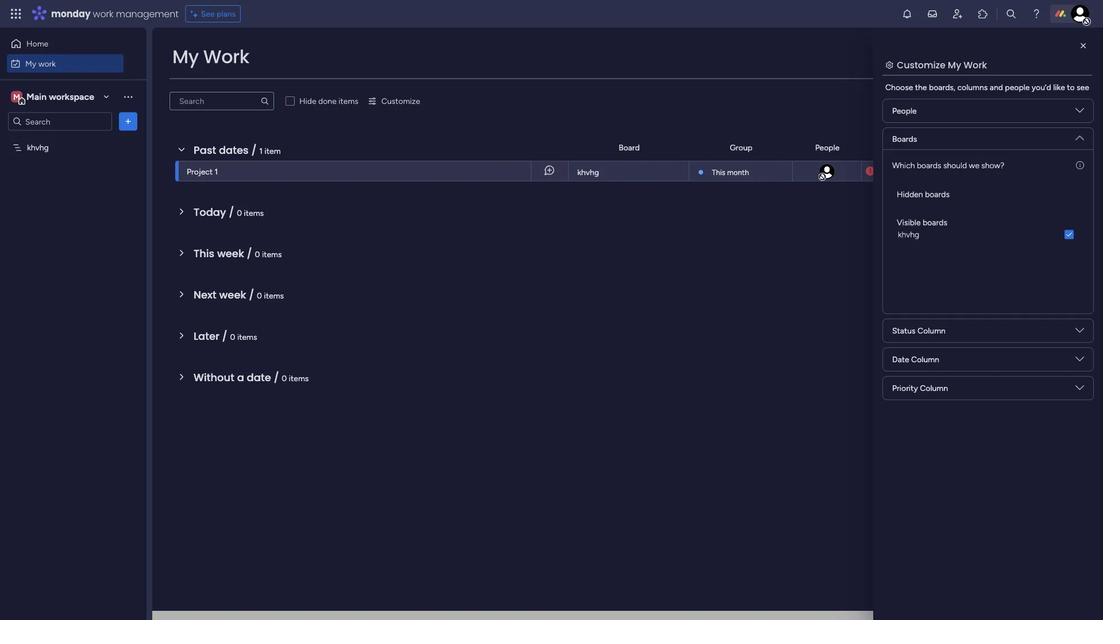 Task type: vqa. For each thing, say whether or not it's contained in the screenshot.
'Later / 0 items' on the bottom of page
yes



Task type: locate. For each thing, give the bounding box(es) containing it.
1 left the 'item'
[[259, 146, 263, 156]]

3 dapulse dropdown down arrow image from the top
[[1076, 384, 1084, 397]]

working
[[959, 167, 988, 177]]

this week / 0 items
[[194, 246, 282, 261]]

0 horizontal spatial people
[[815, 143, 840, 153]]

0 vertical spatial date
[[894, 143, 911, 153]]

khvhg inside khvhg list box
[[27, 143, 49, 153]]

my up boards,
[[948, 58, 962, 71]]

list box
[[893, 176, 1084, 248]]

dapulse dropdown down arrow image
[[1076, 106, 1084, 119], [1076, 355, 1084, 368], [1076, 384, 1084, 397]]

we
[[969, 160, 980, 170]]

people up gary orlando image
[[815, 143, 840, 153]]

status up we
[[971, 143, 994, 153]]

my work
[[172, 44, 249, 70]]

week down today / 0 items
[[217, 246, 244, 261]]

visible boards khvhg
[[897, 218, 948, 240]]

/ right today
[[229, 205, 234, 220]]

0 vertical spatial column
[[918, 326, 946, 336]]

1 vertical spatial dapulse dropdown down arrow image
[[1076, 355, 1084, 368]]

customize for customize
[[382, 96, 420, 106]]

work right monday
[[93, 7, 114, 20]]

0 vertical spatial dapulse dropdown down arrow image
[[1076, 106, 1084, 119]]

0 up next week / 0 items
[[255, 249, 260, 259]]

hide done items
[[299, 96, 359, 106]]

date column
[[893, 355, 940, 365]]

priority column
[[893, 384, 948, 393]]

1 horizontal spatial priority
[[1050, 143, 1076, 153]]

column down date column
[[920, 384, 948, 393]]

on
[[990, 167, 999, 177]]

boards
[[917, 160, 942, 170], [925, 190, 950, 199], [923, 218, 948, 228]]

/ right date
[[274, 370, 279, 385]]

/ right later
[[222, 329, 227, 344]]

items up this week / 0 items
[[244, 208, 264, 218]]

visible boards heading
[[897, 217, 948, 229]]

1 horizontal spatial work
[[93, 7, 114, 20]]

past dates / 1 item
[[194, 143, 281, 157]]

0 horizontal spatial this
[[194, 246, 214, 261]]

dapulse dropdown down arrow image for people
[[1076, 106, 1084, 119]]

work
[[93, 7, 114, 20], [38, 59, 56, 68]]

monday
[[51, 7, 91, 20]]

0 vertical spatial 1
[[259, 146, 263, 156]]

items down this week / 0 items
[[264, 291, 284, 301]]

people down "choose"
[[893, 106, 917, 116]]

0 right later
[[230, 332, 235, 342]]

1 horizontal spatial people
[[893, 106, 917, 116]]

show?
[[982, 160, 1005, 170]]

1 horizontal spatial customize
[[897, 58, 946, 71]]

0 right today
[[237, 208, 242, 218]]

work down "home"
[[38, 59, 56, 68]]

1 horizontal spatial my
[[172, 44, 199, 70]]

boards for visible
[[923, 218, 948, 228]]

1 vertical spatial khvhg
[[578, 168, 599, 177]]

my
[[172, 44, 199, 70], [948, 58, 962, 71], [25, 59, 36, 68]]

2 dapulse dropdown down arrow image from the top
[[1076, 355, 1084, 368]]

0 vertical spatial work
[[93, 7, 114, 20]]

1 dapulse dropdown down arrow image from the top
[[1076, 129, 1084, 142]]

monday work management
[[51, 7, 179, 20]]

0 inside today / 0 items
[[237, 208, 242, 218]]

project
[[187, 167, 213, 176]]

0 vertical spatial customize
[[897, 58, 946, 71]]

1 vertical spatial priority
[[893, 384, 918, 393]]

0 vertical spatial week
[[217, 246, 244, 261]]

0 horizontal spatial priority
[[893, 384, 918, 393]]

work inside button
[[38, 59, 56, 68]]

status for status column
[[893, 326, 916, 336]]

work up columns
[[964, 58, 987, 71]]

1 vertical spatial work
[[38, 59, 56, 68]]

1 vertical spatial date
[[893, 355, 910, 365]]

work
[[203, 44, 249, 70], [964, 58, 987, 71]]

work for monday
[[93, 7, 114, 20]]

column up date column
[[918, 326, 946, 336]]

items inside later / 0 items
[[237, 332, 257, 342]]

1 vertical spatial 1
[[215, 167, 218, 176]]

1 vertical spatial this
[[194, 246, 214, 261]]

0 horizontal spatial my
[[25, 59, 36, 68]]

status column
[[893, 326, 946, 336]]

0 horizontal spatial 1
[[215, 167, 218, 176]]

next week / 0 items
[[194, 288, 284, 302]]

khvhg inside khvhg link
[[578, 168, 599, 177]]

like
[[1054, 82, 1065, 92]]

list box containing hidden boards
[[893, 176, 1084, 248]]

2 dapulse dropdown down arrow image from the top
[[1076, 326, 1084, 339]]

week right "next"
[[219, 288, 246, 302]]

0 right date
[[282, 374, 287, 383]]

choose the boards, columns and people you'd like to see
[[886, 82, 1090, 92]]

1 vertical spatial dapulse dropdown down arrow image
[[1076, 326, 1084, 339]]

hidden boards
[[897, 190, 950, 199]]

today
[[194, 205, 226, 220]]

my work
[[25, 59, 56, 68]]

items right later
[[237, 332, 257, 342]]

0 horizontal spatial customize
[[382, 96, 420, 106]]

notifications image
[[902, 8, 913, 20]]

2 vertical spatial dapulse dropdown down arrow image
[[1076, 384, 1084, 397]]

board
[[619, 143, 640, 153]]

items right date
[[289, 374, 309, 383]]

0 vertical spatial status
[[971, 143, 994, 153]]

date down status column
[[893, 355, 910, 365]]

option
[[0, 137, 147, 140]]

0 horizontal spatial khvhg
[[27, 143, 49, 153]]

my down "home"
[[25, 59, 36, 68]]

0 vertical spatial boards
[[917, 160, 942, 170]]

date
[[894, 143, 911, 153], [893, 355, 910, 365]]

/
[[251, 143, 257, 157], [229, 205, 234, 220], [247, 246, 252, 261], [249, 288, 254, 302], [222, 329, 227, 344], [274, 370, 279, 385]]

khvhg
[[27, 143, 49, 153], [578, 168, 599, 177], [898, 230, 920, 240]]

1 horizontal spatial work
[[964, 58, 987, 71]]

my inside button
[[25, 59, 36, 68]]

people
[[893, 106, 917, 116], [815, 143, 840, 153]]

main content
[[152, 28, 1103, 621]]

month
[[727, 168, 749, 177]]

dapulse dropdown down arrow image for status column
[[1076, 326, 1084, 339]]

to
[[1067, 82, 1075, 92]]

boards,
[[929, 82, 956, 92]]

Filter dashboard by text search field
[[170, 92, 274, 110]]

week
[[217, 246, 244, 261], [219, 288, 246, 302]]

home
[[26, 39, 48, 49]]

2 vertical spatial khvhg
[[898, 230, 920, 240]]

work down plans
[[203, 44, 249, 70]]

0 down this week / 0 items
[[257, 291, 262, 301]]

boards down the am
[[925, 190, 950, 199]]

items inside today / 0 items
[[244, 208, 264, 218]]

boards inside heading
[[925, 190, 950, 199]]

1 vertical spatial status
[[893, 326, 916, 336]]

items inside this week / 0 items
[[262, 249, 282, 259]]

dapulse dropdown down arrow image
[[1076, 129, 1084, 142], [1076, 326, 1084, 339]]

priority
[[1050, 143, 1076, 153], [893, 384, 918, 393]]

1 vertical spatial customize
[[382, 96, 420, 106]]

column for status column
[[918, 326, 946, 336]]

0 horizontal spatial work
[[203, 44, 249, 70]]

done
[[318, 96, 337, 106]]

my down "see plans" button
[[172, 44, 199, 70]]

see
[[201, 9, 215, 19]]

1 horizontal spatial 1
[[259, 146, 263, 156]]

hidden
[[897, 190, 923, 199]]

the
[[915, 82, 927, 92]]

1
[[259, 146, 263, 156], [215, 167, 218, 176]]

0 horizontal spatial status
[[893, 326, 916, 336]]

boards right the which
[[917, 160, 942, 170]]

0 vertical spatial khvhg
[[27, 143, 49, 153]]

status up date column
[[893, 326, 916, 336]]

am
[[930, 167, 941, 176]]

0
[[237, 208, 242, 218], [255, 249, 260, 259], [257, 291, 262, 301], [230, 332, 235, 342], [282, 374, 287, 383]]

help image
[[1031, 8, 1043, 20]]

1 dapulse dropdown down arrow image from the top
[[1076, 106, 1084, 119]]

1 vertical spatial column
[[912, 355, 940, 365]]

this month
[[712, 168, 749, 177]]

select product image
[[10, 8, 22, 20]]

None search field
[[170, 92, 274, 110]]

2 vertical spatial column
[[920, 384, 948, 393]]

0 vertical spatial priority
[[1050, 143, 1076, 153]]

0 vertical spatial dapulse dropdown down arrow image
[[1076, 129, 1084, 142]]

1 horizontal spatial khvhg
[[578, 168, 599, 177]]

1 horizontal spatial status
[[971, 143, 994, 153]]

1 right project
[[215, 167, 218, 176]]

boards right "visible"
[[923, 218, 948, 228]]

boards for hidden
[[925, 190, 950, 199]]

Search in workspace field
[[24, 115, 96, 128]]

khvhg inside visible boards khvhg
[[898, 230, 920, 240]]

m
[[13, 92, 20, 102]]

date up the which
[[894, 143, 911, 153]]

2 horizontal spatial khvhg
[[898, 230, 920, 240]]

it
[[1001, 167, 1006, 177]]

items
[[339, 96, 359, 106], [244, 208, 264, 218], [262, 249, 282, 259], [264, 291, 284, 301], [237, 332, 257, 342], [289, 374, 309, 383]]

0 vertical spatial this
[[712, 168, 726, 177]]

customize my work
[[897, 58, 987, 71]]

this left month
[[712, 168, 726, 177]]

this up "next"
[[194, 246, 214, 261]]

gary orlando image
[[1071, 5, 1090, 23]]

boards inside visible boards khvhg
[[923, 218, 948, 228]]

you'd
[[1032, 82, 1052, 92]]

this for week
[[194, 246, 214, 261]]

1 vertical spatial boards
[[925, 190, 950, 199]]

my for my work
[[25, 59, 36, 68]]

home button
[[7, 34, 124, 53]]

items up next week / 0 items
[[262, 249, 282, 259]]

column up priority column
[[912, 355, 940, 365]]

customize inside button
[[382, 96, 420, 106]]

/ up next week / 0 items
[[247, 246, 252, 261]]

workspace
[[49, 91, 94, 102]]

1 vertical spatial week
[[219, 288, 246, 302]]

this
[[712, 168, 726, 177], [194, 246, 214, 261]]

group
[[730, 143, 753, 153]]

column
[[918, 326, 946, 336], [912, 355, 940, 365], [920, 384, 948, 393]]

customize
[[897, 58, 946, 71], [382, 96, 420, 106]]

this for month
[[712, 168, 726, 177]]

2 vertical spatial boards
[[923, 218, 948, 228]]

dapulse dropdown down arrow image for date column
[[1076, 355, 1084, 368]]

status
[[971, 143, 994, 153], [893, 326, 916, 336]]

later
[[194, 329, 219, 344]]

today / 0 items
[[194, 205, 264, 220]]

0 horizontal spatial work
[[38, 59, 56, 68]]

1 horizontal spatial this
[[712, 168, 726, 177]]



Task type: describe. For each thing, give the bounding box(es) containing it.
items inside without a date / 0 items
[[289, 374, 309, 383]]

dapulse dropdown down arrow image for boards
[[1076, 129, 1084, 142]]

search image
[[260, 97, 270, 106]]

see plans button
[[185, 5, 241, 22]]

hide
[[299, 96, 316, 106]]

my work button
[[7, 54, 124, 73]]

a
[[237, 370, 244, 385]]

working on it
[[959, 167, 1006, 177]]

next
[[194, 288, 217, 302]]

0 inside without a date / 0 items
[[282, 374, 287, 383]]

none search field inside main content
[[170, 92, 274, 110]]

items right "done"
[[339, 96, 359, 106]]

0 inside next week / 0 items
[[257, 291, 262, 301]]

v2 overdue deadline image
[[866, 166, 875, 177]]

which
[[893, 160, 915, 170]]

customize button
[[363, 92, 425, 110]]

main content containing past dates /
[[152, 28, 1103, 621]]

workspace selection element
[[11, 90, 96, 105]]

status for status
[[971, 143, 994, 153]]

columns
[[958, 82, 988, 92]]

apps image
[[978, 8, 989, 20]]

choose
[[886, 82, 913, 92]]

/ down this week / 0 items
[[249, 288, 254, 302]]

options image
[[122, 116, 134, 127]]

management
[[116, 7, 179, 20]]

khvhg list box
[[0, 136, 147, 313]]

and
[[990, 82, 1003, 92]]

my for my work
[[172, 44, 199, 70]]

date
[[247, 370, 271, 385]]

see
[[1077, 82, 1090, 92]]

khvhg link
[[576, 161, 682, 182]]

date for date
[[894, 143, 911, 153]]

work for my
[[38, 59, 56, 68]]

15,
[[897, 167, 906, 176]]

item
[[265, 146, 281, 156]]

workspace image
[[11, 91, 22, 103]]

search everything image
[[1006, 8, 1017, 20]]

plans
[[217, 9, 236, 19]]

should
[[944, 160, 967, 170]]

invite members image
[[952, 8, 964, 20]]

visible
[[897, 218, 921, 228]]

main workspace
[[26, 91, 94, 102]]

project 1
[[187, 167, 218, 176]]

inbox image
[[927, 8, 938, 20]]

09:00
[[908, 167, 928, 176]]

people
[[1005, 82, 1030, 92]]

priority for priority
[[1050, 143, 1076, 153]]

nov 15, 09:00 am
[[881, 167, 941, 176]]

hidden boards heading
[[897, 189, 950, 201]]

main
[[26, 91, 47, 102]]

column for priority column
[[920, 384, 948, 393]]

0 vertical spatial people
[[893, 106, 917, 116]]

boards for which
[[917, 160, 942, 170]]

past
[[194, 143, 216, 157]]

date for date column
[[893, 355, 910, 365]]

boards
[[893, 134, 917, 144]]

customize for customize my work
[[897, 58, 946, 71]]

0 inside later / 0 items
[[230, 332, 235, 342]]

gary orlando image
[[819, 163, 836, 180]]

week for this
[[217, 246, 244, 261]]

/ left the 'item'
[[251, 143, 257, 157]]

week for next
[[219, 288, 246, 302]]

nov
[[881, 167, 895, 176]]

dates
[[219, 143, 249, 157]]

items inside next week / 0 items
[[264, 291, 284, 301]]

2 horizontal spatial my
[[948, 58, 962, 71]]

priority for priority column
[[893, 384, 918, 393]]

which boards should we show?
[[893, 160, 1005, 170]]

see plans
[[201, 9, 236, 19]]

v2 info image
[[1076, 159, 1084, 171]]

without a date / 0 items
[[194, 370, 309, 385]]

dapulse dropdown down arrow image for priority column
[[1076, 384, 1084, 397]]

1 vertical spatial people
[[815, 143, 840, 153]]

column for date column
[[912, 355, 940, 365]]

later / 0 items
[[194, 329, 257, 344]]

without
[[194, 370, 234, 385]]

work inside main content
[[964, 58, 987, 71]]

workspace options image
[[122, 91, 134, 102]]

0 inside this week / 0 items
[[255, 249, 260, 259]]

1 inside past dates / 1 item
[[259, 146, 263, 156]]



